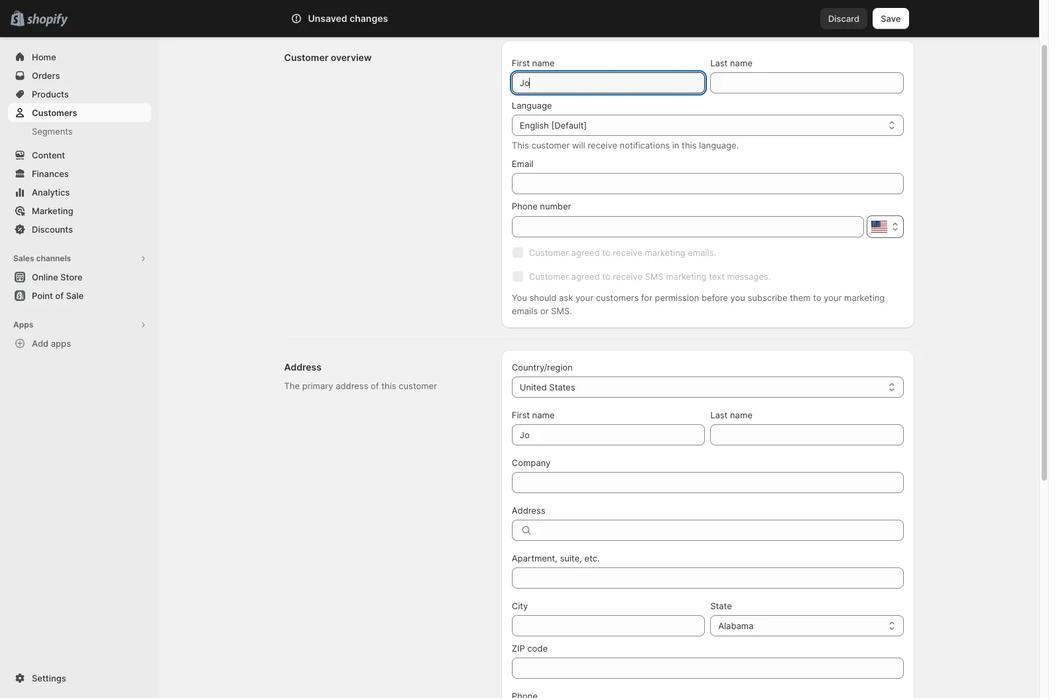 Task type: describe. For each thing, give the bounding box(es) containing it.
country/region
[[512, 362, 573, 373]]

Address text field
[[538, 520, 904, 541]]

apps
[[13, 320, 33, 330]]

0 horizontal spatial this
[[382, 381, 396, 391]]

finances link
[[8, 164, 151, 183]]

sales channels button
[[8, 249, 151, 268]]

unsaved
[[308, 13, 347, 24]]

marketing inside you should ask your customers for permission before you subscribe them to your marketing emails or sms.
[[844, 293, 885, 303]]

name for language's first name text field
[[532, 58, 555, 68]]

segments link
[[8, 122, 151, 141]]

home link
[[8, 48, 151, 66]]

shopify image
[[27, 14, 68, 27]]

customer agreed to receive sms marketing text messages.
[[529, 271, 771, 282]]

discard
[[828, 13, 860, 24]]

0 horizontal spatial address
[[284, 361, 322, 373]]

finances
[[32, 168, 69, 179]]

search
[[349, 13, 378, 24]]

state
[[711, 601, 732, 612]]

search button
[[327, 8, 712, 29]]

subscribe
[[748, 293, 788, 303]]

0 vertical spatial customer
[[532, 140, 570, 151]]

them
[[790, 293, 811, 303]]

City text field
[[512, 616, 705, 637]]

customer overview
[[284, 52, 372, 63]]

1 your from the left
[[576, 293, 594, 303]]

unsaved changes
[[308, 13, 388, 24]]

in
[[672, 140, 679, 151]]

number
[[540, 201, 571, 212]]

apartment, suite, etc.
[[512, 553, 600, 564]]

Email email field
[[512, 173, 904, 194]]

phone
[[512, 201, 538, 212]]

discard button
[[820, 8, 868, 29]]

this customer will receive notifications in this language.
[[512, 140, 739, 151]]

last for company
[[711, 410, 728, 421]]

first name for company
[[512, 410, 555, 421]]

settings link
[[8, 669, 151, 688]]

english
[[520, 120, 549, 131]]

email
[[512, 159, 534, 169]]

should
[[530, 293, 557, 303]]

customers
[[596, 293, 639, 303]]

online store
[[32, 272, 83, 283]]

the primary address of this customer
[[284, 381, 437, 391]]

add apps button
[[8, 334, 151, 353]]

last for language
[[711, 58, 728, 68]]

point
[[32, 291, 53, 301]]

agreed for customer agreed to receive sms marketing text messages.
[[571, 271, 600, 282]]

first name text field for company
[[512, 425, 705, 446]]

customers
[[32, 107, 77, 118]]

point of sale
[[32, 291, 84, 301]]

address
[[336, 381, 368, 391]]

[default]
[[551, 120, 587, 131]]

1 vertical spatial of
[[371, 381, 379, 391]]

add apps
[[32, 338, 71, 349]]

receive for sms
[[613, 271, 643, 282]]

overview
[[331, 52, 372, 63]]

phone number
[[512, 201, 571, 212]]

the
[[284, 381, 300, 391]]

united states
[[520, 382, 575, 393]]

1 vertical spatial address
[[512, 505, 546, 516]]

first for company
[[512, 410, 530, 421]]

code
[[528, 643, 548, 654]]

name for apartment, suite, etc.'s the last name 'text field'
[[730, 410, 753, 421]]

changes
[[350, 13, 388, 24]]

apps
[[51, 338, 71, 349]]

etc.
[[585, 553, 600, 564]]

permission
[[655, 293, 699, 303]]

online store link
[[8, 268, 151, 287]]

ask
[[559, 293, 573, 303]]

0 vertical spatial marketing
[[645, 247, 686, 258]]

content
[[32, 150, 65, 161]]

2 your from the left
[[824, 293, 842, 303]]

discounts
[[32, 224, 73, 235]]

1 vertical spatial customer
[[399, 381, 437, 391]]

to for marketing
[[602, 247, 611, 258]]

sms.
[[551, 306, 572, 316]]

for
[[641, 293, 653, 303]]

last name text field for apartment, suite, etc.
[[711, 425, 904, 446]]

orders link
[[8, 66, 151, 85]]

store
[[60, 272, 83, 283]]

agreed for customer agreed to receive marketing emails.
[[571, 247, 600, 258]]

point of sale button
[[0, 287, 159, 305]]

first name text field for language
[[512, 72, 705, 94]]



Task type: locate. For each thing, give the bounding box(es) containing it.
content link
[[8, 146, 151, 164]]

sale
[[66, 291, 84, 301]]

receive up customer agreed to receive sms marketing text messages.
[[613, 247, 643, 258]]

1 horizontal spatial address
[[512, 505, 546, 516]]

0 vertical spatial last name text field
[[711, 72, 904, 94]]

to inside you should ask your customers for permission before you subscribe them to your marketing emails or sms.
[[813, 293, 822, 303]]

united states (+1) image
[[871, 221, 887, 233]]

this
[[512, 140, 529, 151]]

city
[[512, 601, 528, 612]]

0 vertical spatial first name
[[512, 58, 555, 68]]

or
[[540, 306, 549, 316]]

customers link
[[8, 103, 151, 122]]

1 vertical spatial first name
[[512, 410, 555, 421]]

name for company's first name text field
[[532, 410, 555, 421]]

you
[[512, 293, 527, 303]]

2 vertical spatial to
[[813, 293, 822, 303]]

1 horizontal spatial your
[[824, 293, 842, 303]]

first down united
[[512, 410, 530, 421]]

0 horizontal spatial your
[[576, 293, 594, 303]]

address up the
[[284, 361, 322, 373]]

your right them
[[824, 293, 842, 303]]

analytics
[[32, 187, 70, 198]]

0 vertical spatial first
[[512, 58, 530, 68]]

alabama
[[718, 621, 754, 631]]

1 vertical spatial first
[[512, 410, 530, 421]]

messages.
[[727, 271, 771, 282]]

First name text field
[[512, 72, 705, 94], [512, 425, 705, 446]]

2 first from the top
[[512, 410, 530, 421]]

last name for company
[[711, 410, 753, 421]]

receive right will
[[588, 140, 617, 151]]

add
[[32, 338, 49, 349]]

marketing up permission
[[666, 271, 707, 282]]

products
[[32, 89, 69, 99]]

first name up language
[[512, 58, 555, 68]]

english [default]
[[520, 120, 587, 131]]

1 vertical spatial this
[[382, 381, 396, 391]]

of right address
[[371, 381, 379, 391]]

first up language
[[512, 58, 530, 68]]

orders
[[32, 70, 60, 81]]

customer for customer agreed to receive sms marketing text messages.
[[529, 271, 569, 282]]

1 vertical spatial last name text field
[[711, 425, 904, 446]]

customer for customer agreed to receive marketing emails.
[[529, 247, 569, 258]]

customer agreed to receive marketing emails.
[[529, 247, 716, 258]]

suite,
[[560, 553, 582, 564]]

marketing link
[[8, 202, 151, 220]]

marketing right them
[[844, 293, 885, 303]]

0 vertical spatial of
[[55, 291, 64, 301]]

0 vertical spatial receive
[[588, 140, 617, 151]]

segments
[[32, 126, 73, 137]]

0 vertical spatial last
[[711, 58, 728, 68]]

1 first name from the top
[[512, 58, 555, 68]]

primary
[[302, 381, 333, 391]]

language.
[[699, 140, 739, 151]]

1 first name text field from the top
[[512, 72, 705, 94]]

customer down english [default]
[[532, 140, 570, 151]]

1 vertical spatial agreed
[[571, 271, 600, 282]]

sales channels
[[13, 253, 71, 263]]

first name for language
[[512, 58, 555, 68]]

your right ask
[[576, 293, 594, 303]]

Company text field
[[512, 472, 904, 493]]

apps button
[[8, 316, 151, 334]]

apartment,
[[512, 553, 558, 564]]

products link
[[8, 85, 151, 103]]

before
[[702, 293, 728, 303]]

0 horizontal spatial of
[[55, 291, 64, 301]]

1 last name text field from the top
[[711, 72, 904, 94]]

0 vertical spatial to
[[602, 247, 611, 258]]

first name down united
[[512, 410, 555, 421]]

2 first name text field from the top
[[512, 425, 705, 446]]

0 vertical spatial first name text field
[[512, 72, 705, 94]]

of left sale
[[55, 291, 64, 301]]

Phone number text field
[[512, 216, 864, 237]]

address
[[284, 361, 322, 373], [512, 505, 546, 516]]

online store button
[[0, 268, 159, 287]]

2 last name from the top
[[711, 410, 753, 421]]

company
[[512, 458, 551, 468]]

Apartment, suite, etc. text field
[[512, 568, 904, 589]]

customer for customer overview
[[284, 52, 329, 63]]

first for language
[[512, 58, 530, 68]]

sales
[[13, 253, 34, 263]]

receive for marketing
[[613, 247, 643, 258]]

1 horizontal spatial customer
[[532, 140, 570, 151]]

online
[[32, 272, 58, 283]]

save
[[881, 13, 901, 24]]

2 vertical spatial receive
[[613, 271, 643, 282]]

of inside 'button'
[[55, 291, 64, 301]]

channels
[[36, 253, 71, 263]]

will
[[572, 140, 585, 151]]

you should ask your customers for permission before you subscribe them to your marketing emails or sms.
[[512, 293, 885, 316]]

united
[[520, 382, 547, 393]]

you
[[731, 293, 745, 303]]

home
[[32, 52, 56, 62]]

0 vertical spatial this
[[682, 140, 697, 151]]

2 vertical spatial marketing
[[844, 293, 885, 303]]

of
[[55, 291, 64, 301], [371, 381, 379, 391]]

0 vertical spatial customer
[[284, 52, 329, 63]]

receive for notifications
[[588, 140, 617, 151]]

0 vertical spatial agreed
[[571, 247, 600, 258]]

marketing up 'sms'
[[645, 247, 686, 258]]

0 vertical spatial last name
[[711, 58, 753, 68]]

receive
[[588, 140, 617, 151], [613, 247, 643, 258], [613, 271, 643, 282]]

1 horizontal spatial of
[[371, 381, 379, 391]]

1 vertical spatial last
[[711, 410, 728, 421]]

marketing
[[645, 247, 686, 258], [666, 271, 707, 282], [844, 293, 885, 303]]

first name
[[512, 58, 555, 68], [512, 410, 555, 421]]

first
[[512, 58, 530, 68], [512, 410, 530, 421]]

1 horizontal spatial this
[[682, 140, 697, 151]]

1 vertical spatial marketing
[[666, 271, 707, 282]]

name for phone number the last name 'text field'
[[730, 58, 753, 68]]

Last name text field
[[711, 72, 904, 94], [711, 425, 904, 446]]

2 agreed from the top
[[571, 271, 600, 282]]

0 vertical spatial address
[[284, 361, 322, 373]]

customer
[[532, 140, 570, 151], [399, 381, 437, 391]]

1 vertical spatial to
[[602, 271, 611, 282]]

emails.
[[688, 247, 716, 258]]

1 vertical spatial last name
[[711, 410, 753, 421]]

this right address
[[382, 381, 396, 391]]

1 last from the top
[[711, 58, 728, 68]]

point of sale link
[[8, 287, 151, 305]]

ZIP code text field
[[512, 658, 904, 679]]

1 agreed from the top
[[571, 247, 600, 258]]

zip code
[[512, 643, 548, 654]]

last name for language
[[711, 58, 753, 68]]

receive up customers
[[613, 271, 643, 282]]

emails
[[512, 306, 538, 316]]

1 vertical spatial receive
[[613, 247, 643, 258]]

settings
[[32, 673, 66, 684]]

to for sms
[[602, 271, 611, 282]]

2 first name from the top
[[512, 410, 555, 421]]

2 last from the top
[[711, 410, 728, 421]]

marketing
[[32, 206, 73, 216]]

save button
[[873, 8, 909, 29]]

1 last name from the top
[[711, 58, 753, 68]]

customer right address
[[399, 381, 437, 391]]

1 vertical spatial customer
[[529, 247, 569, 258]]

your
[[576, 293, 594, 303], [824, 293, 842, 303]]

last name
[[711, 58, 753, 68], [711, 410, 753, 421]]

2 vertical spatial customer
[[529, 271, 569, 282]]

states
[[549, 382, 575, 393]]

this right in
[[682, 140, 697, 151]]

analytics link
[[8, 183, 151, 202]]

last
[[711, 58, 728, 68], [711, 410, 728, 421]]

address down company
[[512, 505, 546, 516]]

zip
[[512, 643, 525, 654]]

0 horizontal spatial customer
[[399, 381, 437, 391]]

notifications
[[620, 140, 670, 151]]

text
[[709, 271, 725, 282]]

2 last name text field from the top
[[711, 425, 904, 446]]

agreed
[[571, 247, 600, 258], [571, 271, 600, 282]]

language
[[512, 100, 552, 111]]

1 first from the top
[[512, 58, 530, 68]]

last name text field for phone number
[[711, 72, 904, 94]]

1 vertical spatial first name text field
[[512, 425, 705, 446]]

discounts link
[[8, 220, 151, 239]]



Task type: vqa. For each thing, say whether or not it's contained in the screenshot.
DIALOG
no



